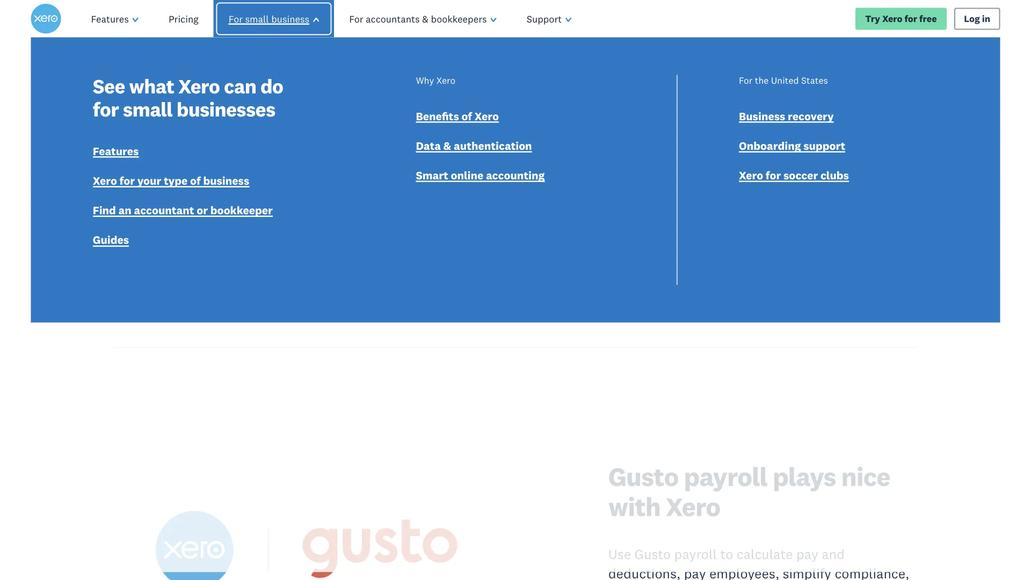 Task type: vqa. For each thing, say whether or not it's contained in the screenshot.
automatically on the right
yes



Task type: describe. For each thing, give the bounding box(es) containing it.
0 vertical spatial right
[[412, 103, 435, 117]]

try xero for free
[[866, 13, 938, 24]]

is inside this offer (50% off xero's then-current list price for 3 consecutive months) is only available for new us-based business edition subscriptions. after 3 months, xero's then-current list price will apply. xero reserves the right to change its list price, charges and billings terms at any time at its sole discretion. this offer cannot be redeemed with your existing paid subscriptions, applied to any add-ons or used in conjunction with third-party or other xero offers. prices are listed in usd and exclude applicable taxes. this offer ends november 21, 2023 at 11:59pm pacific time. xero reserves the right to change or cancel this offer at any time at its sole discretion. this offer and use of the xero services are subject to xero's terms of use.
[[498, 88, 506, 102]]

consecutive
[[390, 88, 450, 102]]

your up use.
[[586, 177, 609, 191]]

and inside †invoice limits for the early plan apply to both approving and sending invoices. transactions initiated by app partners may automatically contribute to your invoice limit.
[[408, 221, 427, 235]]

offers.
[[801, 118, 833, 132]]

business inside the "xero for your type of business" "link"
[[203, 174, 249, 188]]

business recovery link
[[739, 109, 834, 125]]

0 horizontal spatial current
[[182, 103, 219, 117]]

for small business
[[229, 13, 310, 25]]

smart online accounting
[[416, 168, 545, 182]]

for inside see what xero can do for small businesses
[[93, 97, 119, 122]]

1 horizontal spatial xero's
[[217, 88, 248, 102]]

with inside gusto payroll plays nice with xero
[[609, 491, 661, 523]]

0 horizontal spatial then-
[[155, 103, 182, 117]]

applied
[[417, 118, 455, 132]]

charges
[[555, 103, 595, 117]]

1 terms from the left
[[166, 191, 197, 205]]

log in link
[[955, 8, 1001, 30]]

support button
[[512, 0, 587, 38]]

your
[[706, 177, 729, 191]]

small inside see what xero can do for small businesses
[[123, 97, 173, 122]]

listed
[[888, 118, 916, 132]]

find
[[93, 203, 116, 217]]

onboarding support
[[739, 139, 846, 153]]

this offer (50% off xero's then-current list price for 3 consecutive months) is only available for new us-based business edition subscriptions. after 3 months, xero's then-current list price will apply. xero reserves the right to change its list price, charges and billings terms at any time at its sole discretion. this offer cannot be redeemed with your existing paid subscriptions, applied to any add-ons or used in conjunction with third-party or other xero offers. prices are listed in usd and exclude applicable taxes. this offer ends november 21, 2023 at 11:59pm pacific time. xero reserves the right to change or cancel this offer at any time at its sole discretion. this offer and use of the xero services are subject to xero's terms of use.
[[121, 88, 916, 161]]

1 horizontal spatial time
[[724, 103, 747, 117]]

1 vertical spatial services
[[810, 177, 851, 191]]

0 horizontal spatial list
[[221, 103, 237, 117]]

it's
[[499, 177, 514, 191]]

is right clubs
[[854, 177, 862, 191]]

the left united
[[755, 75, 769, 86]]

for for for small business
[[229, 13, 243, 25]]

plays
[[773, 460, 837, 493]]

0 vertical spatial change
[[451, 103, 487, 117]]

the down consecutive on the top
[[392, 103, 409, 117]]

us-
[[621, 88, 639, 102]]

onboarding support link
[[739, 138, 846, 155]]

included
[[174, 177, 218, 191]]

add-
[[492, 118, 515, 132]]

of down growing
[[301, 191, 311, 205]]

of right your
[[752, 177, 762, 191]]

usd
[[133, 132, 155, 146]]

is down plans
[[419, 191, 427, 205]]

2 vertical spatial terms
[[554, 147, 583, 161]]

guides
[[93, 233, 129, 247]]

subscriptions.
[[757, 88, 828, 102]]

type
[[164, 174, 188, 188]]

2 horizontal spatial any
[[886, 132, 904, 146]]

ons
[[515, 118, 533, 132]]

businesses
[[177, 97, 275, 122]]

pricing for pricing
[[169, 13, 199, 25]]

based
[[639, 88, 669, 102]]

plans
[[416, 177, 444, 191]]

gusto inside use gusto payroll to calculate pay and deductions, pay employees, simplify compliance
[[635, 546, 671, 563]]

data
[[416, 139, 441, 153]]

1 vertical spatial reserves
[[633, 132, 675, 146]]

connected
[[517, 177, 570, 191]]

be
[[159, 118, 171, 132]]

your inside "link"
[[137, 174, 161, 188]]

11:59pm
[[497, 132, 537, 146]]

plan inside dropdown button
[[169, 16, 198, 33]]

try xero for free link
[[856, 8, 947, 30]]

2 horizontal spatial subject
[[865, 177, 902, 191]]

the left soccer
[[765, 177, 781, 191]]

1 horizontal spatial price
[[336, 88, 361, 102]]

for the united states
[[739, 75, 829, 86]]

2 vertical spatial services
[[375, 191, 416, 205]]

growing
[[289, 177, 330, 191]]

for for for the united states
[[739, 75, 753, 86]]

or down price,
[[536, 118, 546, 132]]

an
[[119, 203, 132, 217]]

to inside use gusto payroll to calculate pay and deductions, pay employees, simplify compliance
[[721, 546, 734, 563]]

2 as from the left
[[485, 177, 496, 191]]

redeemed
[[174, 118, 224, 132]]

and right growing
[[333, 177, 352, 191]]

cannot
[[121, 118, 156, 132]]

invoice
[[121, 236, 157, 250]]

and up early
[[234, 191, 253, 205]]

onboarding
[[739, 139, 802, 153]]

smart
[[416, 168, 449, 182]]

only
[[509, 88, 530, 102]]

of down months)
[[462, 109, 472, 123]]

this down applicable
[[255, 147, 276, 161]]

taxes.
[[276, 132, 306, 146]]

features for features dropdown button at left top
[[91, 13, 129, 25]]

business
[[739, 109, 786, 123]]

1 vertical spatial price
[[240, 103, 265, 117]]

pricing for pricing plan details and offer terms
[[121, 16, 166, 33]]

use inside this offer (50% off xero's then-current list price for 3 consecutive months) is only available for new us-based business edition subscriptions. after 3 months, xero's then-current list price will apply. xero reserves the right to change its list price, charges and billings terms at any time at its sole discretion. this offer cannot be redeemed with your existing paid subscriptions, applied to any add-ons or used in conjunction with third-party or other xero offers. prices are listed in usd and exclude applicable taxes. this offer ends november 21, 2023 at 11:59pm pacific time. xero reserves the right to change or cancel this offer at any time at its sole discretion. this offer and use of the xero services are subject to xero's terms of use.
[[327, 147, 344, 161]]

of down time.
[[586, 147, 596, 161]]

†invoice limits for the early plan apply to both approving and sending invoices. transactions initiated by app partners may automatically contribute to your invoice limit.
[[121, 221, 900, 250]]

gusto inside gusto payroll plays nice with xero
[[609, 460, 679, 493]]

for up subscriptions, on the left top of the page
[[364, 88, 378, 102]]

your inside †invoice limits for the early plan apply to both approving and sending invoices. transactions initiated by app partners may automatically contribute to your invoice limit.
[[878, 221, 900, 235]]

0 horizontal spatial discretion.
[[198, 147, 252, 161]]

and inside use gusto payroll to calculate pay and deductions, pay employees, simplify compliance
[[822, 546, 845, 563]]

and down taxes.
[[305, 147, 324, 161]]

services inside this offer (50% off xero's then-current list price for 3 consecutive months) is only available for new us-based business edition subscriptions. after 3 months, xero's then-current list price will apply. xero reserves the right to change its list price, charges and billings terms at any time at its sole discretion. this offer cannot be redeemed with your existing paid subscriptions, applied to any add-ons or used in conjunction with third-party or other xero offers. prices are listed in usd and exclude applicable taxes. this offer ends november 21, 2023 at 11:59pm pacific time. xero reserves the right to change or cancel this offer at any time at its sole discretion. this offer and use of the xero services are subject to xero's terms of use.
[[405, 147, 446, 161]]

1 horizontal spatial list
[[317, 88, 333, 102]]

long
[[460, 177, 482, 191]]

0 vertical spatial discretion.
[[802, 103, 855, 117]]

is up accountant
[[163, 177, 171, 191]]

2 terms from the left
[[545, 191, 576, 205]]

limit.
[[159, 236, 186, 250]]

for accountants & bookkeepers
[[349, 13, 487, 25]]

for for for accountants & bookkeepers
[[349, 13, 364, 25]]

for up 'charges'
[[581, 88, 595, 102]]

available
[[533, 88, 578, 102]]

and inside dropdown button
[[248, 16, 273, 33]]

this
[[825, 132, 844, 146]]

1 vertical spatial pay
[[684, 565, 706, 580]]

2 vertical spatial xero's
[[520, 147, 551, 161]]

why xero
[[416, 75, 456, 86]]

0 horizontal spatial reserves
[[347, 103, 389, 117]]

the down growing
[[314, 191, 330, 205]]

2 horizontal spatial hubdoc
[[503, 191, 542, 205]]

0 horizontal spatial xero's
[[121, 103, 152, 117]]

at up other
[[750, 103, 760, 117]]

calculate
[[737, 546, 794, 563]]

accountant
[[134, 203, 194, 217]]

gusto payroll plays nice with xero
[[609, 460, 891, 523]]

details
[[201, 16, 245, 33]]

small inside dropdown button
[[245, 13, 269, 25]]

xero homepage image
[[31, 4, 61, 34]]

1 vertical spatial time
[[121, 147, 144, 161]]

apply
[[285, 221, 313, 235]]

of inside "link"
[[190, 174, 201, 188]]

automatically
[[737, 221, 806, 235]]

early,
[[258, 177, 286, 191]]

the right the find
[[121, 191, 138, 205]]

1 horizontal spatial right
[[697, 132, 721, 146]]

november
[[386, 132, 438, 146]]

support
[[527, 13, 562, 25]]

subscriptions,
[[343, 118, 414, 132]]

use gusto payroll to calculate pay and deductions, pay employees, simplify compliance
[[609, 546, 910, 580]]

2023
[[457, 132, 481, 146]]

2 horizontal spatial terms
[[658, 103, 688, 117]]

1 horizontal spatial hubdoc
[[333, 191, 372, 205]]

or down included
[[197, 203, 208, 217]]

benefits of xero link
[[416, 109, 499, 125]]

0 horizontal spatial hubdoc
[[121, 177, 160, 191]]

united
[[772, 75, 800, 86]]

why
[[416, 75, 434, 86]]

established
[[355, 177, 413, 191]]

authentication
[[454, 139, 532, 153]]

see what xero can do for small businesses
[[93, 74, 283, 122]]

at right this
[[873, 132, 883, 146]]

both
[[329, 221, 353, 235]]

prices
[[836, 118, 866, 132]]

for inside "link"
[[120, 174, 135, 188]]

early
[[232, 221, 257, 235]]

payroll inside use gusto payroll to calculate pay and deductions, pay employees, simplify compliance
[[675, 546, 717, 563]]

at right 2023
[[484, 132, 494, 146]]

1 horizontal spatial its
[[490, 103, 503, 117]]

use.
[[591, 191, 613, 205]]

ends
[[359, 132, 383, 146]]

guides link
[[93, 233, 129, 250]]

0 vertical spatial current
[[278, 88, 314, 102]]



Task type: locate. For each thing, give the bounding box(es) containing it.
as left it's
[[485, 177, 496, 191]]

subject up smart online accounting
[[467, 147, 504, 161]]

1 vertical spatial business
[[672, 88, 716, 102]]

2 horizontal spatial xero's
[[520, 147, 551, 161]]

by
[[631, 221, 643, 235]]

pricing
[[169, 13, 199, 25], [121, 16, 166, 33]]

pricing link
[[154, 0, 214, 38]]

for left soccer
[[766, 168, 782, 182]]

for right limits
[[196, 221, 210, 235]]

1 horizontal spatial current
[[278, 88, 314, 102]]

1 horizontal spatial &
[[444, 139, 452, 153]]

offer inside pricing plan details and offer terms dropdown button
[[276, 16, 306, 33]]

0 horizontal spatial its
[[160, 147, 172, 161]]

features link
[[93, 144, 139, 160]]

1 3 from the left
[[381, 88, 387, 102]]

for inside dropdown button
[[349, 13, 364, 25]]

xero's right off
[[217, 88, 248, 102]]

0 horizontal spatial terms
[[309, 16, 347, 33]]

1 horizontal spatial as
[[485, 177, 496, 191]]

clubs
[[821, 168, 850, 182]]

xero for your type of business link
[[93, 173, 249, 190]]

offer
[[276, 16, 306, 33], [145, 88, 169, 102], [882, 103, 905, 117], [333, 132, 356, 146], [847, 132, 870, 146], [279, 147, 302, 161]]

services down established
[[375, 191, 416, 205]]

price
[[336, 88, 361, 102], [240, 103, 265, 117]]

0 horizontal spatial business
[[203, 174, 249, 188]]

sole down exclude
[[175, 147, 196, 161]]

online
[[451, 168, 484, 182]]

accounting
[[486, 168, 545, 182]]

1 horizontal spatial discretion.
[[802, 103, 855, 117]]

0 vertical spatial price
[[336, 88, 361, 102]]

of down subscriptions, on the left top of the page
[[347, 147, 357, 161]]

list down only at the top of page
[[506, 103, 521, 117]]

xero's down 11:59pm
[[520, 147, 551, 161]]

& inside dropdown button
[[422, 13, 429, 25]]

this down paid
[[309, 132, 330, 146]]

0 vertical spatial reserves
[[347, 103, 389, 117]]

current
[[278, 88, 314, 102], [182, 103, 219, 117]]

the down third-
[[678, 132, 695, 146]]

can
[[224, 74, 257, 99]]

any up party
[[704, 103, 721, 117]]

list down can
[[221, 103, 237, 117]]

0 horizontal spatial sole
[[175, 147, 196, 161]]

0 vertical spatial then-
[[251, 88, 278, 102]]

see
[[93, 74, 125, 99]]

change down months)
[[451, 103, 487, 117]]

use inside use gusto payroll to calculate pay and deductions, pay employees, simplify compliance
[[609, 546, 632, 563]]

the down it's
[[483, 191, 500, 205]]

2 vertical spatial any
[[886, 132, 904, 146]]

1 horizontal spatial business
[[272, 13, 310, 25]]

of down included
[[200, 191, 210, 205]]

in down 'charges'
[[576, 118, 585, 132]]

use down included
[[213, 191, 231, 205]]

new
[[598, 88, 618, 102]]

2 horizontal spatial business
[[672, 88, 716, 102]]

and down new
[[597, 103, 616, 117]]

1 vertical spatial discretion.
[[198, 147, 252, 161]]

for left accountants
[[349, 13, 364, 25]]

0 horizontal spatial &
[[422, 13, 429, 25]]

1 horizontal spatial for
[[349, 13, 364, 25]]

plan left details
[[169, 16, 198, 33]]

pay
[[797, 546, 819, 563], [684, 565, 706, 580]]

its up xero for your type of business at the top left of page
[[160, 147, 172, 161]]

1 vertical spatial use
[[609, 546, 632, 563]]

0 vertical spatial small
[[245, 13, 269, 25]]

0 horizontal spatial right
[[412, 103, 435, 117]]

1 vertical spatial &
[[444, 139, 452, 153]]

0 horizontal spatial pricing
[[121, 16, 166, 33]]

1 horizontal spatial change
[[737, 132, 773, 146]]

initiated
[[586, 221, 628, 235]]

0 horizontal spatial pay
[[684, 565, 706, 580]]

†invoice
[[121, 221, 162, 235]]

and right details
[[248, 16, 273, 33]]

find an accountant or bookkeeper
[[93, 203, 273, 217]]

0 horizontal spatial use
[[213, 191, 231, 205]]

bookkeepers
[[431, 13, 487, 25]]

1 horizontal spatial subject
[[467, 147, 504, 161]]

pricing plan details and offer terms element
[[103, 51, 929, 348]]

0 vertical spatial are
[[869, 118, 885, 132]]

xero
[[883, 13, 903, 24], [178, 74, 220, 99], [437, 75, 456, 86], [321, 103, 344, 117], [475, 109, 499, 123], [775, 118, 798, 132], [607, 132, 630, 146], [379, 147, 402, 161], [739, 168, 764, 182], [93, 174, 117, 188], [233, 177, 256, 191], [612, 177, 634, 191], [784, 177, 807, 191], [140, 191, 163, 205], [666, 491, 721, 523]]

the inside †invoice limits for the early plan apply to both approving and sending invoices. transactions initiated by app partners may automatically contribute to your invoice limit.
[[213, 221, 229, 235]]

0 horizontal spatial 3
[[381, 88, 387, 102]]

the down ends
[[360, 147, 376, 161]]

as left long
[[446, 177, 458, 191]]

time
[[724, 103, 747, 117], [121, 147, 144, 161]]

1 horizontal spatial use
[[609, 546, 632, 563]]

approving
[[356, 221, 406, 235]]

1 vertical spatial xero's
[[121, 103, 152, 117]]

hubdoc
[[121, 177, 160, 191], [333, 191, 372, 205], [503, 191, 542, 205]]

its up add-
[[490, 103, 503, 117]]

may
[[713, 221, 734, 235]]

for left free
[[905, 13, 918, 24]]

3 up subscriptions, on the left top of the page
[[381, 88, 387, 102]]

for inside dropdown button
[[229, 13, 243, 25]]

price,
[[524, 103, 553, 117]]

0 horizontal spatial as
[[446, 177, 458, 191]]

off
[[201, 88, 214, 102]]

pay left employees, on the right
[[684, 565, 706, 580]]

pay up simplify
[[797, 546, 819, 563]]

party
[[703, 118, 729, 132]]

is
[[498, 88, 506, 102], [163, 177, 171, 191], [854, 177, 862, 191], [419, 191, 427, 205]]

or down business recovery link
[[776, 132, 787, 146]]

1 horizontal spatial terms
[[554, 147, 583, 161]]

app
[[646, 221, 665, 235]]

this up cannot
[[121, 88, 142, 102]]

2 horizontal spatial its
[[763, 103, 775, 117]]

for accountants & bookkeepers button
[[334, 0, 512, 38]]

use right your
[[732, 177, 749, 191]]

1 horizontal spatial pricing
[[169, 13, 199, 25]]

1 vertical spatial change
[[737, 132, 773, 146]]

to
[[438, 103, 449, 117], [458, 118, 468, 132], [724, 132, 735, 146], [507, 147, 517, 161], [573, 177, 584, 191], [904, 177, 915, 191], [470, 191, 480, 205], [316, 221, 326, 235], [865, 221, 875, 235], [721, 546, 734, 563]]

current up apply.
[[278, 88, 314, 102]]

&
[[422, 13, 429, 25], [444, 139, 452, 153]]

applicable
[[221, 132, 273, 146]]

1 horizontal spatial terms
[[545, 191, 576, 205]]

2 horizontal spatial use
[[732, 177, 749, 191]]

are down the 21,
[[448, 147, 464, 161]]

for up "edition" at the top of page
[[739, 75, 753, 86]]

will
[[268, 103, 286, 117]]

business inside for small business dropdown button
[[272, 13, 310, 25]]

1 horizontal spatial plan
[[260, 221, 282, 235]]

0 horizontal spatial subject
[[430, 191, 467, 205]]

edition
[[719, 88, 754, 102]]

or
[[536, 118, 546, 132], [732, 118, 743, 132], [776, 132, 787, 146], [197, 203, 208, 217]]

21,
[[441, 132, 454, 146]]

use down paid
[[327, 147, 344, 161]]

subject inside this offer (50% off xero's then-current list price for 3 consecutive months) is only available for new us-based business edition subscriptions. after 3 months, xero's then-current list price will apply. xero reserves the right to change its list price, charges and billings terms at any time at its sole discretion. this offer cannot be redeemed with your existing paid subscriptions, applied to any add-ons or used in conjunction with third-party or other xero offers. prices are listed in usd and exclude applicable taxes. this offer ends november 21, 2023 at 11:59pm pacific time. xero reserves the right to change or cancel this offer at any time at its sole discretion. this offer and use of the xero services are subject to xero's terms of use.
[[467, 147, 504, 161]]

xero's
[[217, 88, 248, 102], [121, 103, 152, 117], [520, 147, 551, 161]]

0 horizontal spatial are
[[448, 147, 464, 161]]

0 horizontal spatial time
[[121, 147, 144, 161]]

what
[[129, 74, 174, 99]]

change down other
[[737, 132, 773, 146]]

1 horizontal spatial then-
[[251, 88, 278, 102]]

2 3 from the left
[[859, 88, 865, 102]]

1 vertical spatial sole
[[175, 147, 196, 161]]

use inside hubdoc is included in xero early, growing and established plans as long as it's connected to your xero subscription. your use of the xero services is subject to the xero terms of use and your use of the hubdoc services is subject to the hubdoc terms of use.
[[213, 191, 231, 205]]

exclude
[[179, 132, 218, 146]]

(50%
[[171, 88, 198, 102]]

2 horizontal spatial list
[[506, 103, 521, 117]]

partners
[[668, 221, 710, 235]]

1 vertical spatial current
[[182, 103, 219, 117]]

log in
[[965, 13, 991, 24]]

discretion. up offers.
[[802, 103, 855, 117]]

use
[[213, 191, 231, 205], [609, 546, 632, 563]]

1 vertical spatial plan
[[260, 221, 282, 235]]

0 horizontal spatial any
[[471, 118, 489, 132]]

xero inside see what xero can do for small businesses
[[178, 74, 220, 99]]

0 vertical spatial time
[[724, 103, 747, 117]]

payroll inside gusto payroll plays nice with xero
[[684, 460, 768, 493]]

0 vertical spatial services
[[405, 147, 446, 161]]

list up apply.
[[317, 88, 333, 102]]

business recovery
[[739, 109, 834, 123]]

at up third-
[[690, 103, 701, 117]]

this up prices
[[858, 103, 879, 117]]

time down "edition" at the top of page
[[724, 103, 747, 117]]

accountants
[[366, 13, 420, 25]]

list
[[317, 88, 333, 102], [221, 103, 237, 117], [506, 103, 521, 117]]

1 horizontal spatial any
[[704, 103, 721, 117]]

services down support
[[810, 177, 851, 191]]

free
[[920, 13, 938, 24]]

of left use.
[[578, 191, 588, 205]]

0 vertical spatial gusto
[[609, 460, 679, 493]]

0 horizontal spatial small
[[123, 97, 173, 122]]

other
[[745, 118, 772, 132]]

1 vertical spatial small
[[123, 97, 173, 122]]

the left early
[[213, 221, 229, 235]]

are
[[869, 118, 885, 132], [448, 147, 464, 161]]

use up deductions,
[[609, 546, 632, 563]]

0 vertical spatial any
[[704, 103, 721, 117]]

for
[[229, 13, 243, 25], [349, 13, 364, 25], [739, 75, 753, 86]]

subject down plans
[[430, 191, 467, 205]]

any up 2023
[[471, 118, 489, 132]]

& right accountants
[[422, 13, 429, 25]]

for up an
[[120, 174, 135, 188]]

your inside this offer (50% off xero's then-current list price for 3 consecutive months) is only available for new us-based business edition subscriptions. after 3 months, xero's then-current list price will apply. xero reserves the right to change its list price, charges and billings terms at any time at its sole discretion. this offer cannot be redeemed with your existing paid subscriptions, applied to any add-ons or used in conjunction with third-party or other xero offers. prices are listed in usd and exclude applicable taxes. this offer ends november 21, 2023 at 11:59pm pacific time. xero reserves the right to change or cancel this offer at any time at its sole discretion. this offer and use of the xero services are subject to xero's terms of use.
[[252, 118, 274, 132]]

terms inside pricing plan details and offer terms dropdown button
[[309, 16, 347, 33]]

do
[[261, 74, 283, 99]]

in left usd
[[121, 132, 130, 146]]

1 as from the left
[[446, 177, 458, 191]]

business inside this offer (50% off xero's then-current list price for 3 consecutive months) is only available for new us-based business edition subscriptions. after 3 months, xero's then-current list price will apply. xero reserves the right to change its list price, charges and billings terms at any time at its sole discretion. this offer cannot be redeemed with your existing paid subscriptions, applied to any add-ons or used in conjunction with third-party or other xero offers. prices are listed in usd and exclude applicable taxes. this offer ends november 21, 2023 at 11:59pm pacific time. xero reserves the right to change or cancel this offer at any time at its sole discretion. this offer and use of the xero services are subject to xero's terms of use.
[[672, 88, 716, 102]]

0 vertical spatial use
[[327, 147, 344, 161]]

and up simplify
[[822, 546, 845, 563]]

xero's up cannot
[[121, 103, 152, 117]]

simplify
[[783, 565, 832, 580]]

at down usd
[[147, 147, 157, 161]]

conjunction
[[588, 118, 647, 132]]

3 right "after"
[[859, 88, 865, 102]]

0 horizontal spatial for
[[229, 13, 243, 25]]

1 horizontal spatial are
[[869, 118, 885, 132]]

use down early,
[[281, 191, 298, 205]]

xero inside gusto payroll plays nice with xero
[[666, 491, 721, 523]]

for inside †invoice limits for the early plan apply to both approving and sending invoices. transactions initiated by app partners may automatically contribute to your invoice limit.
[[196, 221, 210, 235]]

billings
[[619, 103, 656, 117]]

0 vertical spatial &
[[422, 13, 429, 25]]

use.
[[599, 147, 619, 161]]

and down the be
[[157, 132, 176, 146]]

nice
[[842, 460, 891, 493]]

2 vertical spatial use
[[281, 191, 298, 205]]

2 vertical spatial business
[[203, 174, 249, 188]]

0 horizontal spatial use
[[281, 191, 298, 205]]

1 vertical spatial are
[[448, 147, 464, 161]]

used
[[549, 118, 573, 132]]

hubdoc up both
[[333, 191, 372, 205]]

& right data
[[444, 139, 452, 153]]

0 vertical spatial payroll
[[684, 460, 768, 493]]

with
[[227, 118, 249, 132], [650, 118, 672, 132], [609, 491, 661, 523]]

third-
[[674, 118, 703, 132]]

pricing inside dropdown button
[[121, 16, 166, 33]]

1 horizontal spatial 3
[[859, 88, 865, 102]]

right down consecutive on the top
[[412, 103, 435, 117]]

time down usd
[[121, 147, 144, 161]]

terms down connected
[[545, 191, 576, 205]]

discretion. down applicable
[[198, 147, 252, 161]]

xero inside "link"
[[93, 174, 117, 188]]

your down will
[[252, 118, 274, 132]]

apply.
[[288, 103, 319, 117]]

hubdoc up an
[[121, 177, 160, 191]]

0 vertical spatial features
[[91, 13, 129, 25]]

0 horizontal spatial plan
[[169, 16, 198, 33]]

right down party
[[697, 132, 721, 146]]

your down early,
[[256, 191, 278, 205]]

limits
[[165, 221, 193, 235]]

1 vertical spatial right
[[697, 132, 721, 146]]

xero and gusto brands image
[[113, 454, 506, 580]]

in right included
[[221, 177, 230, 191]]

are left listed
[[869, 118, 885, 132]]

and left sending
[[408, 221, 427, 235]]

terms down type
[[166, 191, 197, 205]]

1 horizontal spatial use
[[327, 147, 344, 161]]

0 vertical spatial subject
[[467, 147, 504, 161]]

features inside dropdown button
[[91, 13, 129, 25]]

0 horizontal spatial terms
[[166, 191, 197, 205]]

in inside hubdoc is included in xero early, growing and established plans as long as it's connected to your xero subscription. your use of the xero services is subject to the xero terms of use and your use of the hubdoc services is subject to the hubdoc terms of use.
[[221, 177, 230, 191]]

or right party
[[732, 118, 743, 132]]

try
[[866, 13, 881, 24]]

features for features link
[[93, 144, 139, 158]]

small right details
[[245, 13, 269, 25]]

1 vertical spatial any
[[471, 118, 489, 132]]

discretion.
[[802, 103, 855, 117], [198, 147, 252, 161]]

small up usd
[[123, 97, 173, 122]]

then- up will
[[251, 88, 278, 102]]

sending
[[430, 221, 469, 235]]

reserves down billings
[[633, 132, 675, 146]]

2 horizontal spatial for
[[739, 75, 753, 86]]

2 vertical spatial subject
[[430, 191, 467, 205]]

1 horizontal spatial small
[[245, 13, 269, 25]]

0 vertical spatial pay
[[797, 546, 819, 563]]

of
[[462, 109, 472, 123], [347, 147, 357, 161], [586, 147, 596, 161], [190, 174, 201, 188], [752, 177, 762, 191], [200, 191, 210, 205], [301, 191, 311, 205], [578, 191, 588, 205]]

plan inside †invoice limits for the early plan apply to both approving and sending invoices. transactions initiated by app partners may automatically contribute to your invoice limit.
[[260, 221, 282, 235]]

benefits
[[416, 109, 459, 123]]

1 horizontal spatial sole
[[778, 103, 799, 117]]

0 vertical spatial sole
[[778, 103, 799, 117]]

your left type
[[137, 174, 161, 188]]

gusto
[[609, 460, 679, 493], [635, 546, 671, 563]]

in right log
[[983, 13, 991, 24]]

1 horizontal spatial pay
[[797, 546, 819, 563]]

states
[[802, 75, 829, 86]]

any
[[704, 103, 721, 117], [471, 118, 489, 132], [886, 132, 904, 146]]

then- up the be
[[155, 103, 182, 117]]

transactions
[[519, 221, 583, 235]]

1 vertical spatial payroll
[[675, 546, 717, 563]]

data & authentication
[[416, 139, 532, 153]]

xero for your type of business
[[93, 174, 249, 188]]

deductions,
[[609, 565, 681, 580]]

1 vertical spatial gusto
[[635, 546, 671, 563]]

price left will
[[240, 103, 265, 117]]

price up paid
[[336, 88, 361, 102]]



